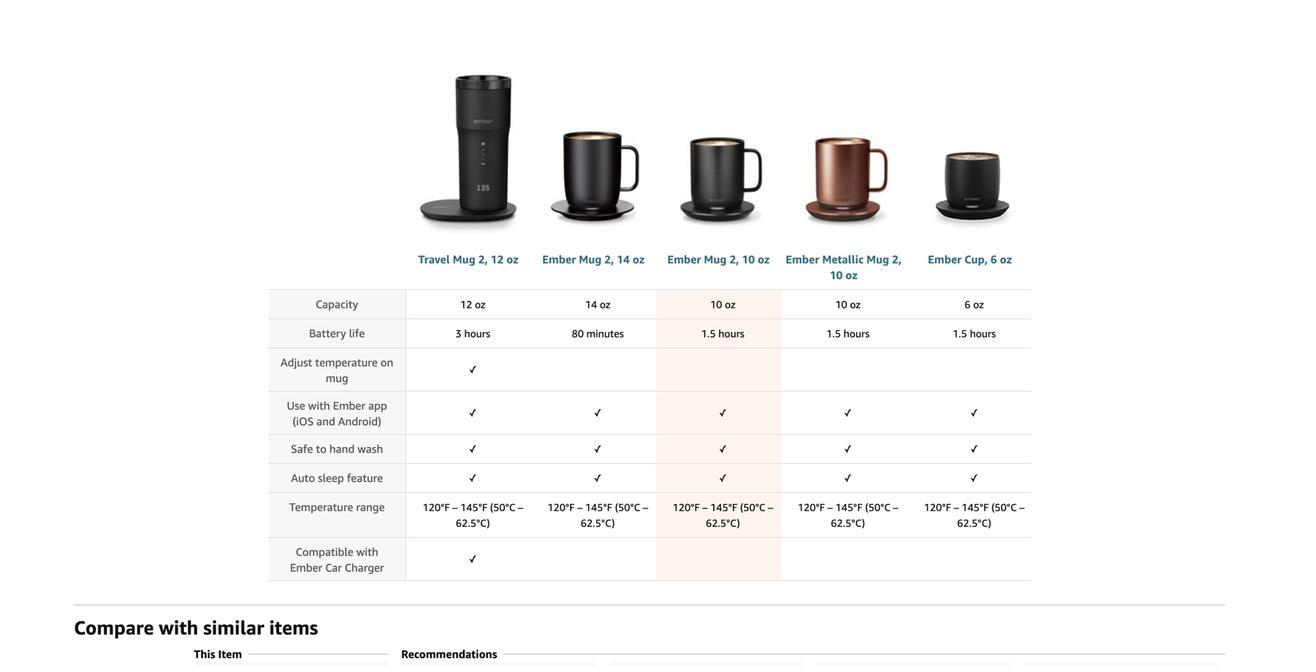 Task type: vqa. For each thing, say whether or not it's contained in the screenshot.
the topmost 6
yes



Task type: describe. For each thing, give the bounding box(es) containing it.
ember for ember cup, 6 oz
[[928, 253, 962, 266]]

1 10 oz from the left
[[710, 298, 736, 311]]

car
[[325, 561, 342, 574]]

items
[[269, 616, 318, 639]]

10 – from the left
[[1019, 501, 1025, 513]]

travel mug image
[[410, 17, 527, 249]]

7 – from the left
[[828, 501, 833, 513]]

on
[[380, 356, 393, 369]]

(ios
[[293, 415, 314, 428]]

ember cup, 6 oz
[[928, 253, 1012, 266]]

5 62.5°c) from the left
[[957, 517, 991, 529]]

copper mug image
[[785, 17, 902, 249]]

feature
[[347, 471, 383, 484]]

mug for 10
[[704, 253, 727, 266]]

recommendations
[[401, 648, 497, 661]]

use
[[287, 399, 305, 412]]

compare
[[74, 616, 154, 639]]

5 – from the left
[[703, 501, 708, 513]]

adjust temperature on mug
[[281, 356, 393, 385]]

2 1.5 hours from the left
[[826, 328, 870, 340]]

3 1.5 hours from the left
[[953, 328, 996, 340]]

2, for 14
[[604, 253, 614, 266]]

3 – from the left
[[577, 501, 583, 513]]

auto
[[291, 471, 315, 484]]

ember metallic mug 2, 10 oz
[[786, 253, 902, 282]]

ember mug 2, 14 oz link
[[542, 253, 645, 266]]

5 120°f from the left
[[924, 501, 951, 513]]

b09gcsn7l5 image
[[911, 17, 1027, 249]]

with for use
[[308, 399, 330, 412]]

item
[[218, 648, 242, 661]]

safe
[[291, 442, 313, 455]]

with for compare
[[159, 616, 198, 639]]

and
[[317, 415, 335, 428]]

cup,
[[964, 253, 988, 266]]

5 (50°c from the left
[[992, 501, 1017, 513]]

oz inside ember metallic mug 2, 10 oz
[[846, 269, 858, 282]]

1 62.5°c) from the left
[[456, 517, 490, 529]]

temperature
[[315, 356, 378, 369]]

1 hours from the left
[[464, 328, 490, 340]]

ember for ember mug 2, 14 oz
[[542, 253, 576, 266]]

2 145°f from the left
[[585, 501, 612, 513]]

2 hours from the left
[[718, 328, 745, 340]]

wash
[[358, 442, 383, 455]]

with for compatible
[[356, 545, 378, 558]]

5 145°f from the left
[[962, 501, 989, 513]]

ember mug 2, 10 oz
[[667, 253, 770, 266]]

safe to hand wash
[[291, 442, 383, 455]]

ember for ember mug 2, 10 oz
[[667, 253, 701, 266]]

mug for 14
[[579, 253, 602, 266]]

8 – from the left
[[893, 501, 898, 513]]

mug inside ember metallic mug 2, 10 oz
[[867, 253, 889, 266]]

temperature
[[289, 501, 353, 513]]

6 – from the left
[[768, 501, 773, 513]]

3 62.5°c) from the left
[[706, 517, 740, 529]]

travel mug 2, 12 oz
[[418, 253, 519, 266]]

capacity
[[316, 298, 358, 311]]

4 120°f from the left
[[798, 501, 825, 513]]

2 – from the left
[[518, 501, 523, 513]]

charger
[[345, 561, 384, 574]]

3 145°f from the left
[[710, 501, 737, 513]]

similar
[[203, 616, 264, 639]]

sleep
[[318, 471, 344, 484]]

minutes
[[586, 328, 624, 340]]

ember for ember metallic mug 2, 10 oz
[[786, 253, 819, 266]]

4 (50°c from the left
[[865, 501, 890, 513]]

travel mug 2, 12 oz link
[[418, 253, 519, 266]]

1 horizontal spatial 14
[[617, 253, 630, 266]]



Task type: locate. For each thing, give the bounding box(es) containing it.
hours down ember metallic mug 2, 10 oz link
[[844, 328, 870, 340]]

14oz mug black image
[[535, 17, 652, 249]]

3
[[456, 328, 462, 340]]

hours down ember mug 2, 10 oz
[[718, 328, 745, 340]]

6 oz
[[965, 298, 984, 311]]

adjust
[[281, 356, 312, 369]]

10 oz down ember metallic mug 2, 10 oz link
[[835, 298, 861, 311]]

2 horizontal spatial 1.5
[[953, 328, 967, 340]]

0 vertical spatial 6
[[991, 253, 997, 266]]

1 1.5 from the left
[[701, 328, 716, 340]]

1 horizontal spatial 1.5
[[826, 328, 841, 340]]

compare with similar items
[[74, 616, 318, 639]]

6 right the cup,
[[991, 253, 997, 266]]

with up charger
[[356, 545, 378, 558]]

this
[[194, 648, 215, 661]]

4 145°f from the left
[[835, 501, 863, 513]]

travel
[[418, 253, 450, 266]]

0 horizontal spatial 10 oz
[[710, 298, 736, 311]]

1 vertical spatial 6
[[965, 298, 971, 311]]

10
[[742, 253, 755, 266], [830, 269, 843, 282], [710, 298, 722, 311], [835, 298, 847, 311]]

temperature range
[[289, 501, 385, 513]]

120°f – 145°f (50°c – 62.5°c)
[[423, 501, 523, 529], [548, 501, 648, 529], [673, 501, 773, 529], [798, 501, 898, 529], [924, 501, 1025, 529]]

12 right "travel"
[[491, 253, 504, 266]]

1.5 down 6 oz
[[953, 328, 967, 340]]

3 (50°c from the left
[[740, 501, 765, 513]]

4 120°f – 145°f (50°c – 62.5°c) from the left
[[798, 501, 898, 529]]

1 2, from the left
[[478, 253, 488, 266]]

to
[[316, 442, 326, 455]]

✓
[[469, 364, 477, 376], [469, 407, 477, 419], [594, 407, 602, 419], [719, 407, 727, 419], [844, 407, 852, 419], [970, 407, 978, 419], [469, 443, 477, 455], [594, 443, 602, 455], [719, 443, 727, 455], [844, 443, 852, 455], [970, 443, 978, 455], [469, 472, 477, 484], [594, 472, 602, 484], [719, 472, 727, 484], [844, 472, 852, 484], [970, 472, 978, 484], [469, 553, 477, 565]]

range
[[356, 501, 385, 513]]

0 horizontal spatial 14
[[585, 298, 597, 311]]

3 hours from the left
[[844, 328, 870, 340]]

2 2, from the left
[[604, 253, 614, 266]]

4 hours from the left
[[970, 328, 996, 340]]

0 horizontal spatial 1.5
[[701, 328, 716, 340]]

3 120°f from the left
[[673, 501, 700, 513]]

1 horizontal spatial 10 oz
[[835, 298, 861, 311]]

1 120°f from the left
[[423, 501, 450, 513]]

12 up 3 hours
[[460, 298, 472, 311]]

ember inside compatible with ember car charger
[[290, 561, 322, 574]]

1.5 down ember mug 2, 10 oz
[[701, 328, 716, 340]]

14 up minutes
[[617, 253, 630, 266]]

1 horizontal spatial with
[[308, 399, 330, 412]]

3 mug from the left
[[704, 253, 727, 266]]

2 10 oz from the left
[[835, 298, 861, 311]]

2 120°f – 145°f (50°c – 62.5°c) from the left
[[548, 501, 648, 529]]

9 – from the left
[[954, 501, 959, 513]]

10 oz
[[710, 298, 736, 311], [835, 298, 861, 311]]

3 2, from the left
[[730, 253, 739, 266]]

ember inside use with ember app (ios and android)
[[333, 399, 365, 412]]

6 down 'ember cup, 6 oz' link
[[965, 298, 971, 311]]

1.5 hours
[[701, 328, 745, 340], [826, 328, 870, 340], [953, 328, 996, 340]]

80
[[572, 328, 584, 340]]

1 horizontal spatial 1.5 hours
[[826, 328, 870, 340]]

1.5 hours down 6 oz
[[953, 328, 996, 340]]

use with ember app (ios and android)
[[287, 399, 387, 428]]

auto sleep feature
[[291, 471, 383, 484]]

android)
[[338, 415, 381, 428]]

3 120°f – 145°f (50°c – 62.5°c) from the left
[[673, 501, 773, 529]]

10 oz down ember mug 2, 10 oz
[[710, 298, 736, 311]]

80 minutes
[[572, 328, 624, 340]]

0 vertical spatial with
[[308, 399, 330, 412]]

4 2, from the left
[[892, 253, 902, 266]]

2, for 10
[[730, 253, 739, 266]]

1.5 hours down ember metallic mug 2, 10 oz link
[[826, 328, 870, 340]]

2 (50°c from the left
[[615, 501, 640, 513]]

compatible
[[296, 545, 353, 558]]

1 vertical spatial 12
[[460, 298, 472, 311]]

mug for 12
[[453, 253, 475, 266]]

4 mug from the left
[[867, 253, 889, 266]]

with inside compatible with ember car charger
[[356, 545, 378, 558]]

1 145°f from the left
[[460, 501, 487, 513]]

3 hours
[[456, 328, 490, 340]]

2 mug from the left
[[579, 253, 602, 266]]

battery
[[309, 327, 346, 340]]

app
[[368, 399, 387, 412]]

10 inside ember metallic mug 2, 10 oz
[[830, 269, 843, 282]]

1 mug from the left
[[453, 253, 475, 266]]

hours down 6 oz
[[970, 328, 996, 340]]

14 oz
[[585, 298, 610, 311]]

0 horizontal spatial 6
[[965, 298, 971, 311]]

0 horizontal spatial 1.5 hours
[[701, 328, 745, 340]]

1 vertical spatial 14
[[585, 298, 597, 311]]

0 horizontal spatial with
[[159, 616, 198, 639]]

2, inside ember metallic mug 2, 10 oz
[[892, 253, 902, 266]]

0 horizontal spatial 12
[[460, 298, 472, 311]]

62.5°c)
[[456, 517, 490, 529], [581, 517, 615, 529], [706, 517, 740, 529], [831, 517, 865, 529], [957, 517, 991, 529]]

this item
[[194, 648, 242, 661]]

1 120°f – 145°f (50°c – 62.5°c) from the left
[[423, 501, 523, 529]]

ember cup, 6 oz link
[[928, 253, 1012, 266]]

metallic
[[822, 253, 864, 266]]

life
[[349, 327, 365, 340]]

oz
[[507, 253, 519, 266], [633, 253, 645, 266], [758, 253, 770, 266], [1000, 253, 1012, 266], [846, 269, 858, 282], [475, 298, 486, 311], [600, 298, 610, 311], [725, 298, 736, 311], [850, 298, 861, 311], [973, 298, 984, 311]]

4 62.5°c) from the left
[[831, 517, 865, 529]]

mug
[[326, 372, 348, 385]]

2,
[[478, 253, 488, 266], [604, 253, 614, 266], [730, 253, 739, 266], [892, 253, 902, 266]]

ember metallic mug 2, 10 oz link
[[786, 253, 902, 282]]

12
[[491, 253, 504, 266], [460, 298, 472, 311]]

ember
[[542, 253, 576, 266], [667, 253, 701, 266], [786, 253, 819, 266], [928, 253, 962, 266], [333, 399, 365, 412], [290, 561, 322, 574]]

battery life
[[309, 327, 365, 340]]

2 vertical spatial with
[[159, 616, 198, 639]]

14 up 80 minutes
[[585, 298, 597, 311]]

hours
[[464, 328, 490, 340], [718, 328, 745, 340], [844, 328, 870, 340], [970, 328, 996, 340]]

1 1.5 hours from the left
[[701, 328, 745, 340]]

1.5 down ember metallic mug 2, 10 oz link
[[826, 328, 841, 340]]

1 – from the left
[[453, 501, 458, 513]]

2 1.5 from the left
[[826, 328, 841, 340]]

compatible with ember car charger
[[290, 545, 384, 574]]

with up this on the bottom left of page
[[159, 616, 198, 639]]

145°f
[[460, 501, 487, 513], [585, 501, 612, 513], [710, 501, 737, 513], [835, 501, 863, 513], [962, 501, 989, 513]]

12 oz
[[460, 298, 486, 311]]

(50°c
[[490, 501, 515, 513], [615, 501, 640, 513], [740, 501, 765, 513], [865, 501, 890, 513], [992, 501, 1017, 513]]

1 vertical spatial with
[[356, 545, 378, 558]]

5 120°f – 145°f (50°c – 62.5°c) from the left
[[924, 501, 1025, 529]]

1 horizontal spatial 12
[[491, 253, 504, 266]]

4 – from the left
[[643, 501, 648, 513]]

with inside use with ember app (ios and android)
[[308, 399, 330, 412]]

hand
[[329, 442, 355, 455]]

with
[[308, 399, 330, 412], [356, 545, 378, 558], [159, 616, 198, 639]]

2 horizontal spatial with
[[356, 545, 378, 558]]

2, for 12
[[478, 253, 488, 266]]

with up and
[[308, 399, 330, 412]]

14
[[617, 253, 630, 266], [585, 298, 597, 311]]

hours right 3
[[464, 328, 490, 340]]

–
[[453, 501, 458, 513], [518, 501, 523, 513], [577, 501, 583, 513], [643, 501, 648, 513], [703, 501, 708, 513], [768, 501, 773, 513], [828, 501, 833, 513], [893, 501, 898, 513], [954, 501, 959, 513], [1019, 501, 1025, 513]]

1.5
[[701, 328, 716, 340], [826, 328, 841, 340], [953, 328, 967, 340]]

1.5 hours down ember mug 2, 10 oz
[[701, 328, 745, 340]]

1 horizontal spatial 6
[[991, 253, 997, 266]]

2 120°f from the left
[[548, 501, 575, 513]]

3 1.5 from the left
[[953, 328, 967, 340]]

1 (50°c from the left
[[490, 501, 515, 513]]

ember inside ember metallic mug 2, 10 oz
[[786, 253, 819, 266]]

10 oz mug black image
[[660, 17, 777, 249]]

2 horizontal spatial 1.5 hours
[[953, 328, 996, 340]]

0 vertical spatial 12
[[491, 253, 504, 266]]

mug
[[453, 253, 475, 266], [579, 253, 602, 266], [704, 253, 727, 266], [867, 253, 889, 266]]

2 62.5°c) from the left
[[581, 517, 615, 529]]

ember mug 2, 10 oz link
[[667, 253, 770, 266]]

6
[[991, 253, 997, 266], [965, 298, 971, 311]]

ember mug 2, 14 oz
[[542, 253, 645, 266]]

0 vertical spatial 14
[[617, 253, 630, 266]]

120°f
[[423, 501, 450, 513], [548, 501, 575, 513], [673, 501, 700, 513], [798, 501, 825, 513], [924, 501, 951, 513]]



